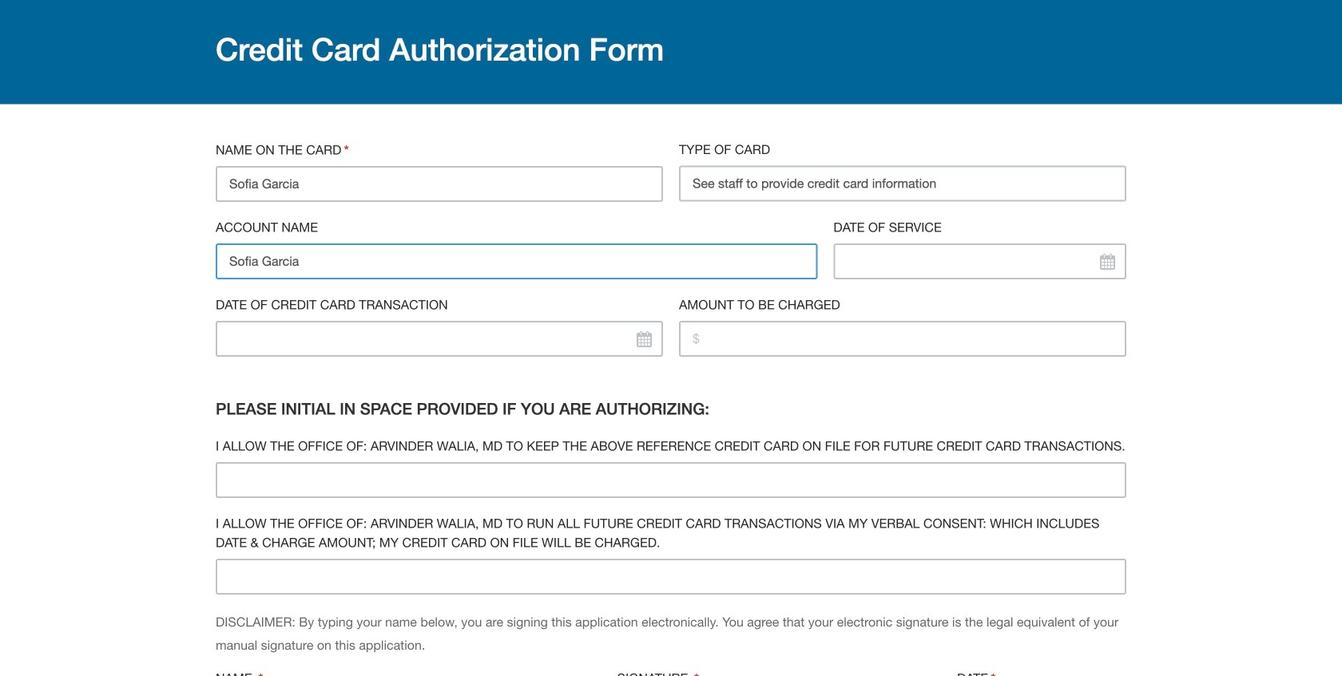 Task type: describe. For each thing, give the bounding box(es) containing it.
See staff to provide credit card information text field
[[679, 166, 1127, 202]]



Task type: locate. For each thing, give the bounding box(es) containing it.
None text field
[[216, 166, 663, 202], [216, 244, 818, 280], [216, 321, 663, 357], [216, 463, 1127, 499], [216, 166, 663, 202], [216, 244, 818, 280], [216, 321, 663, 357], [216, 463, 1127, 499]]

None text field
[[834, 244, 1127, 280], [216, 559, 1127, 595], [834, 244, 1127, 280], [216, 559, 1127, 595]]

$ text field
[[679, 321, 1127, 357]]



Task type: vqa. For each thing, say whether or not it's contained in the screenshot.
2nd NAME OF INSURANCE text field from the bottom
no



